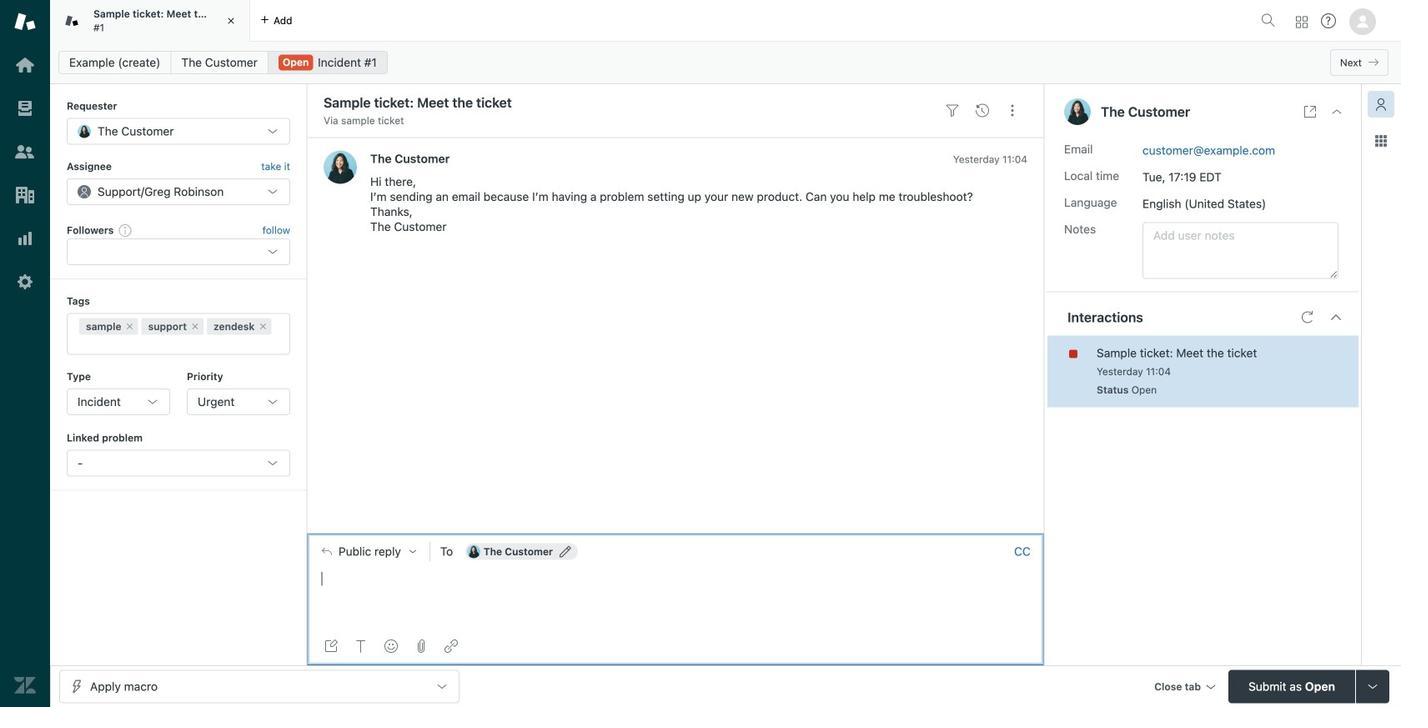 Task type: vqa. For each thing, say whether or not it's contained in the screenshot.
tab
yes



Task type: locate. For each thing, give the bounding box(es) containing it.
tabs tab list
[[50, 0, 1255, 42]]

reporting image
[[14, 228, 36, 249]]

add link (cmd k) image
[[445, 640, 458, 653]]

remove image
[[125, 322, 135, 332], [258, 322, 268, 332]]

1 vertical spatial close image
[[1331, 105, 1344, 118]]

add attachment image
[[415, 640, 428, 653]]

events image
[[976, 104, 990, 117]]

close image
[[223, 13, 239, 29], [1331, 105, 1344, 118]]

0 vertical spatial close image
[[223, 13, 239, 29]]

Subject field
[[320, 93, 934, 113]]

Yesterday 11:04 text field
[[1097, 366, 1172, 378]]

avatar image
[[324, 151, 357, 184]]

ticket actions image
[[1006, 104, 1020, 117]]

Public reply composer text field
[[315, 570, 1037, 605]]

tab
[[50, 0, 250, 42]]

1 horizontal spatial remove image
[[258, 322, 268, 332]]

0 horizontal spatial remove image
[[125, 322, 135, 332]]

get started image
[[14, 54, 36, 76]]

2 remove image from the left
[[258, 322, 268, 332]]

1 horizontal spatial close image
[[1331, 105, 1344, 118]]

1 remove image from the left
[[125, 322, 135, 332]]

admin image
[[14, 271, 36, 293]]

get help image
[[1322, 13, 1337, 28]]

remove image right remove image
[[258, 322, 268, 332]]

organizations image
[[14, 184, 36, 206]]

remove image left remove image
[[125, 322, 135, 332]]

0 horizontal spatial close image
[[223, 13, 239, 29]]

view more details image
[[1304, 105, 1317, 118]]



Task type: describe. For each thing, give the bounding box(es) containing it.
close image inside "tabs" tab list
[[223, 13, 239, 29]]

customer context image
[[1375, 98, 1388, 111]]

main element
[[0, 0, 50, 708]]

user image
[[1065, 98, 1091, 125]]

zendesk products image
[[1297, 16, 1308, 28]]

secondary element
[[50, 46, 1402, 79]]

views image
[[14, 98, 36, 119]]

customers image
[[14, 141, 36, 163]]

zendesk support image
[[14, 11, 36, 33]]

edit user image
[[560, 546, 572, 558]]

remove image
[[190, 322, 200, 332]]

insert emojis image
[[385, 640, 398, 653]]

Add user notes text field
[[1143, 222, 1339, 279]]

displays possible ticket submission types image
[[1367, 680, 1380, 694]]

Yesterday 11:04 text field
[[954, 153, 1028, 165]]

hide composer image
[[669, 527, 683, 540]]

draft mode image
[[325, 640, 338, 653]]

info on adding followers image
[[119, 224, 132, 237]]

format text image
[[355, 640, 368, 653]]

apps image
[[1375, 134, 1388, 148]]

customer@example.com image
[[467, 545, 480, 559]]

zendesk image
[[14, 675, 36, 697]]

filter image
[[946, 104, 960, 117]]



